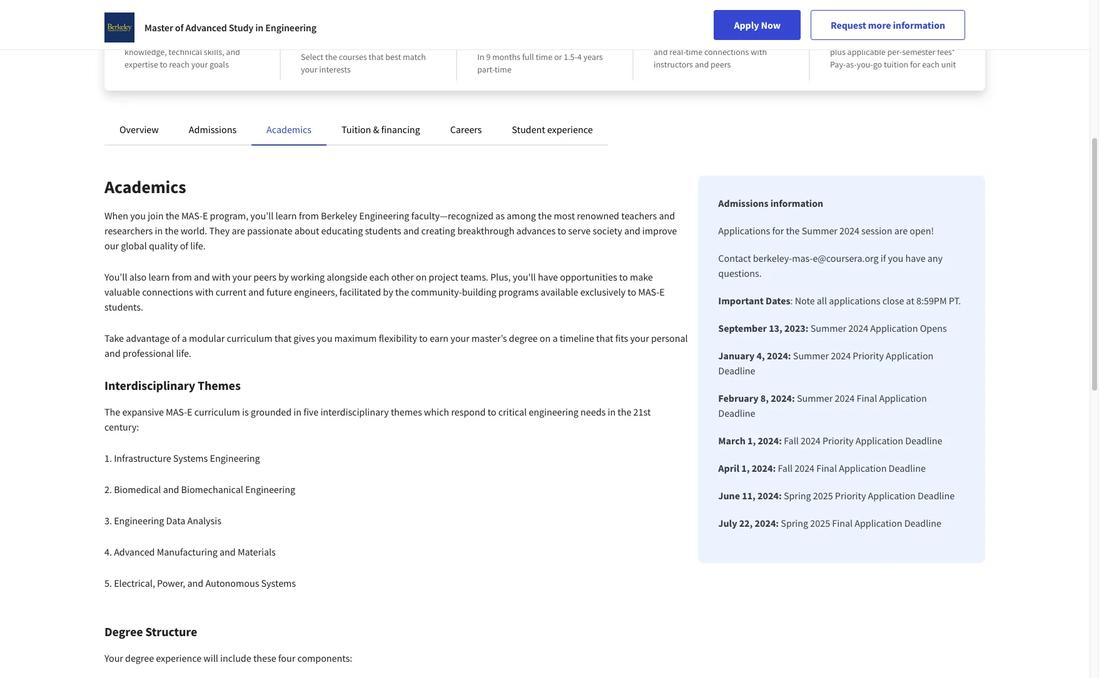 Task type: vqa. For each thing, say whether or not it's contained in the screenshot.


Task type: describe. For each thing, give the bounding box(es) containing it.
summer 2024 priority application deadline
[[718, 350, 934, 377]]

4.
[[104, 546, 112, 559]]

1 horizontal spatial by
[[383, 286, 393, 298]]

degree
[[104, 624, 143, 640]]

in left 'five' at the left bottom
[[294, 406, 302, 418]]

the expansive mas-e curriculum is grounded in five interdisciplinary themes which respond to critical engineering needs in the 21st century:
[[104, 406, 651, 434]]

summer inside summer 2024 priority application deadline
[[793, 350, 829, 362]]

september
[[718, 322, 767, 335]]

0 vertical spatial tuition
[[926, 16, 962, 32]]

1 a from the left
[[182, 332, 187, 345]]

when
[[104, 210, 128, 222]]

careers link
[[450, 123, 482, 136]]

2024: for january
[[767, 350, 791, 362]]

fall for april 1, 2024:
[[778, 462, 793, 475]]

0 vertical spatial by
[[279, 271, 289, 283]]

units
[[905, 34, 923, 45]]

0 horizontal spatial information
[[770, 197, 823, 210]]

february
[[718, 392, 759, 405]]

e inside when you join the mas-e program, you'll learn from berkeley engineering faculty—recognized as among the most renowned teachers and researchers in the world. they are passionate about educating students and creating breakthrough advances to serve society and improve our global quality of life.
[[203, 210, 208, 222]]

mas- inside the "the expansive mas-e curriculum is grounded in five interdisciplinary themes which respond to critical engineering needs in the 21st century:"
[[166, 406, 187, 418]]

world-
[[301, 34, 336, 49]]

advance
[[124, 16, 169, 32]]

e inside you'll also learn from and with your peers by working alongside each other on project teams. plus, you'll have opportunities to make valuable connections with current and future engineers, facilitated by the community-building programs available exclusively to mas-e students.
[[660, 286, 665, 298]]

these
[[253, 652, 276, 665]]

priority for 2025
[[835, 490, 866, 502]]

project
[[429, 271, 458, 283]]

serve
[[568, 225, 591, 237]]

your inside you'll also learn from and with your peers by working alongside each other on project teams. plus, you'll have opportunities to make valuable connections with current and future engineers, facilitated by the community-building programs available exclusively to mas-e students.
[[232, 271, 251, 283]]

also
[[129, 271, 147, 283]]

the
[[104, 406, 120, 418]]

interests
[[319, 64, 351, 75]]

interdisciplinary
[[104, 378, 195, 393]]

are inside when you join the mas-e program, you'll learn from berkeley engineering faculty—recognized as among the most renowned teachers and researchers in the world. they are passionate about educating students and creating breakthrough advances to serve society and improve our global quality of life.
[[232, 225, 245, 237]]

tuition & financing link
[[342, 123, 420, 136]]

breakthrough
[[457, 225, 514, 237]]

deadline for june 11, 2024: spring 2025 priority application deadline
[[918, 490, 955, 502]]

best
[[385, 51, 401, 63]]

the inside you'll also learn from and with your peers by working alongside each other on project teams. plus, you'll have opportunities to make valuable connections with current and future engineers, facilitated by the community-building programs available exclusively to mas-e students.
[[395, 286, 409, 298]]

of inside when you join the mas-e program, you'll learn from berkeley engineering faculty—recognized as among the most renowned teachers and researchers in the world. they are passionate about educating students and creating breakthrough advances to serve society and improve our global quality of life.
[[180, 240, 188, 252]]

spring for june 11, 2024:
[[784, 490, 811, 502]]

student experience
[[512, 123, 593, 136]]

your inside the learn from top-tier, world-renowned faculty select the courses that best match your interests
[[301, 64, 317, 75]]

your up edge
[[172, 16, 196, 32]]

your
[[104, 652, 123, 665]]

years
[[583, 51, 603, 63]]

themes
[[391, 406, 422, 418]]

that inside the learn from top-tier, world-renowned faculty select the courses that best match your interests
[[369, 51, 384, 63]]

peers inside 100% online learning lecture videos, hands-on projects, and real-time connections with instructors and peers
[[711, 59, 731, 70]]

unit inside complete the 24-unit degree at your own pace in 9 months full time or 1.5-4 years part-time
[[568, 16, 589, 32]]

creating
[[421, 225, 455, 237]]

1 horizontal spatial unit
[[872, 34, 887, 45]]

the up advances
[[538, 210, 552, 222]]

career
[[199, 16, 232, 32]]

engineering inside the "the expansive mas-e curriculum is grounded in five interdisciplinary themes which respond to critical engineering needs in the 21st century:"
[[529, 406, 579, 418]]

spring for july 22, 2024:
[[781, 517, 808, 530]]

they
[[209, 225, 230, 237]]

admissions for admissions
[[189, 123, 237, 136]]

renowned inside when you join the mas-e program, you'll learn from berkeley engineering faculty—recognized as among the most renowned teachers and researchers in the world. they are passionate about educating students and creating breakthrough advances to serve society and improve our global quality of life.
[[577, 210, 619, 222]]

have inside contact berkeley-mas-e@coursera.org if you have any questions.
[[905, 252, 926, 265]]

1 horizontal spatial experience
[[547, 123, 593, 136]]

future
[[266, 286, 292, 298]]

the inside the learn from top-tier, world-renowned faculty select the courses that best match your interests
[[325, 51, 337, 63]]

months
[[492, 51, 520, 63]]

life. inside when you join the mas-e program, you'll learn from berkeley engineering faculty—recognized as among the most renowned teachers and researchers in the world. they are passionate about educating students and creating breakthrough advances to serve society and improve our global quality of life.
[[190, 240, 206, 252]]

e@coursera.org
[[813, 252, 879, 265]]

you inside when you join the mas-e program, you'll learn from berkeley engineering faculty—recognized as among the most renowned teachers and researchers in the world. they are passionate about educating students and creating breakthrough advances to serve society and improve our global quality of life.
[[130, 210, 146, 222]]

1 vertical spatial with
[[212, 271, 230, 283]]

$42,000 usd total tuition ($1,750 per unit  x  24 units = $42,000), plus applicable per-semester fees* pay-as-you-go tuition for each unit
[[830, 16, 964, 70]]

your down technical
[[191, 59, 208, 70]]

edge
[[172, 34, 189, 45]]

any
[[928, 252, 943, 265]]

your right earn
[[451, 332, 470, 345]]

to left make
[[619, 271, 628, 283]]

analysis
[[187, 515, 221, 527]]

exclusively
[[580, 286, 626, 298]]

community-
[[411, 286, 462, 298]]

2024 inside summer 2024 final application deadline
[[835, 392, 855, 405]]

you'll also learn from and with your peers by working alongside each other on project teams. plus, you'll have opportunities to make valuable connections with current and future engineers, facilitated by the community-building programs available exclusively to mas-e students.
[[104, 271, 665, 313]]

2024 inside summer 2024 priority application deadline
[[831, 350, 851, 362]]

mas- inside when you join the mas-e program, you'll learn from berkeley engineering faculty—recognized as among the most renowned teachers and researchers in the world. they are passionate about educating students and creating breakthrough advances to serve society and improve our global quality of life.
[[181, 210, 203, 222]]

1 vertical spatial academics
[[104, 176, 186, 198]]

summer inside summer 2024 final application deadline
[[797, 392, 833, 405]]

in right needs
[[608, 406, 616, 418]]

0 horizontal spatial time
[[495, 64, 511, 75]]

4
[[577, 51, 582, 63]]

2023:
[[784, 322, 809, 335]]

engineering inside when you join the mas-e program, you'll learn from berkeley engineering faculty—recognized as among the most renowned teachers and researchers in the world. they are passionate about educating students and creating breakthrough advances to serve society and improve our global quality of life.
[[359, 210, 409, 222]]

9
[[486, 51, 491, 63]]

and down lecture on the right top of page
[[654, 46, 668, 58]]

0 horizontal spatial systems
[[173, 452, 208, 465]]

engineering right biomechanical
[[245, 484, 295, 496]]

application inside summer 2024 priority application deadline
[[886, 350, 934, 362]]

questions.
[[718, 267, 762, 280]]

and down world. at the left top
[[194, 271, 210, 283]]

the inside complete the 24-unit degree at your own pace in 9 months full time or 1.5-4 years part-time
[[531, 16, 549, 32]]

other
[[391, 271, 414, 283]]

information inside button
[[893, 19, 945, 31]]

in inside when you join the mas-e program, you'll learn from berkeley engineering faculty—recognized as among the most renowned teachers and researchers in the world. they are passionate about educating students and creating breakthrough advances to serve society and improve our global quality of life.
[[155, 225, 163, 237]]

you'll
[[104, 271, 127, 283]]

1, for march
[[748, 435, 756, 447]]

expansive
[[122, 406, 164, 418]]

you'll
[[513, 271, 536, 283]]

careers
[[450, 123, 482, 136]]

2024 for priority
[[801, 435, 821, 447]]

overview link
[[119, 123, 159, 136]]

at inside complete the 24-unit degree at your own pace in 9 months full time or 1.5-4 years part-time
[[516, 34, 527, 49]]

2025 for final
[[810, 517, 830, 530]]

our
[[104, 240, 119, 252]]

2024: for april
[[752, 462, 776, 475]]

projects,
[[747, 34, 779, 45]]

2024 for final
[[795, 462, 815, 475]]

5. electrical, power, and autonomous systems
[[104, 577, 296, 590]]

2 horizontal spatial that
[[596, 332, 613, 345]]

advance your career gain cutting-edge engineering knowledge, technical skills, and expertise to reach your goals
[[124, 16, 240, 70]]

engineering up biomechanical
[[210, 452, 260, 465]]

on inside you'll also learn from and with your peers by working alongside each other on project teams. plus, you'll have opportunities to make valuable connections with current and future engineers, facilitated by the community-building programs available exclusively to mas-e students.
[[416, 271, 427, 283]]

when you join the mas-e program, you'll learn from berkeley engineering faculty—recognized as among the most renowned teachers and researchers in the world. they are passionate about educating students and creating breakthrough advances to serve society and improve our global quality of life.
[[104, 210, 677, 252]]

hands-
[[711, 34, 736, 45]]

faculty—recognized
[[411, 210, 493, 222]]

4. advanced manufacturing and materials
[[104, 546, 276, 559]]

online
[[686, 16, 719, 32]]

about
[[294, 225, 319, 237]]

2 vertical spatial with
[[195, 286, 214, 298]]

e inside the "the expansive mas-e curriculum is grounded in five interdisciplinary themes which respond to critical engineering needs in the 21st century:"
[[187, 406, 192, 418]]

uc berkeley college of engineering logo image
[[104, 13, 134, 43]]

curriculum inside the take advantage of a modular curriculum that gives you maximum flexibility to earn your master's degree on a timeline that fits your personal and professional life.
[[227, 332, 272, 345]]

24
[[895, 34, 903, 45]]

to inside the "the expansive mas-e curriculum is grounded in five interdisciplinary themes which respond to critical engineering needs in the 21st century:"
[[488, 406, 496, 418]]

application inside summer 2024 final application deadline
[[879, 392, 927, 405]]

professional
[[123, 347, 174, 360]]

and inside advance your career gain cutting-edge engineering knowledge, technical skills, and expertise to reach your goals
[[226, 46, 240, 58]]

2024 for session
[[840, 225, 859, 237]]

june
[[718, 490, 740, 502]]

instructors
[[654, 59, 693, 70]]

and up data
[[163, 484, 179, 496]]

and left future
[[248, 286, 264, 298]]

summer up the mas-
[[802, 225, 838, 237]]

the up quality
[[165, 225, 179, 237]]

the up the mas-
[[786, 225, 800, 237]]

with inside 100% online learning lecture videos, hands-on projects, and real-time connections with instructors and peers
[[751, 46, 767, 58]]

priority for 2024
[[823, 435, 854, 447]]

deadline inside summer 2024 priority application deadline
[[718, 365, 755, 377]]

to down make
[[628, 286, 636, 298]]

educating
[[321, 225, 363, 237]]

admissions for admissions information
[[718, 197, 768, 210]]

connections inside 100% online learning lecture videos, hands-on projects, and real-time connections with instructors and peers
[[704, 46, 749, 58]]

on inside 100% online learning lecture videos, hands-on projects, and real-time connections with instructors and peers
[[736, 34, 746, 45]]

request more information
[[831, 19, 945, 31]]

join
[[148, 210, 164, 222]]

all
[[817, 295, 827, 307]]

you inside the take advantage of a modular curriculum that gives you maximum flexibility to earn your master's degree on a timeline that fits your personal and professional life.
[[317, 332, 332, 345]]

engineering right 3.
[[114, 515, 164, 527]]

important
[[718, 295, 764, 307]]

needs
[[581, 406, 606, 418]]

engineering up select
[[265, 21, 316, 34]]

degree structure
[[104, 624, 197, 640]]

programs
[[498, 286, 539, 298]]

0 horizontal spatial that
[[274, 332, 292, 345]]

interdisciplinary
[[321, 406, 389, 418]]

close
[[882, 295, 904, 307]]

semester
[[902, 46, 935, 58]]

current
[[216, 286, 246, 298]]

mas- inside you'll also learn from and with your peers by working alongside each other on project teams. plus, you'll have opportunities to make valuable connections with current and future engineers, facilitated by the community-building programs available exclusively to mas-e students.
[[638, 286, 660, 298]]

learning
[[722, 16, 766, 32]]

0 horizontal spatial advanced
[[114, 546, 155, 559]]

teams.
[[460, 271, 488, 283]]

deadline for march 1, 2024: fall  2024  priority application deadline
[[905, 435, 942, 447]]



Task type: locate. For each thing, give the bounding box(es) containing it.
2024 down september 13, 2023: summer 2024 application opens
[[831, 350, 851, 362]]

gain
[[124, 34, 141, 45]]

2024: for february
[[771, 392, 795, 405]]

degree right your
[[125, 652, 154, 665]]

of right master
[[175, 21, 184, 34]]

1 horizontal spatial information
[[893, 19, 945, 31]]

unit left x
[[872, 34, 887, 45]]

0 vertical spatial engineering
[[191, 34, 235, 45]]

to inside advance your career gain cutting-edge engineering knowledge, technical skills, and expertise to reach your goals
[[160, 59, 167, 70]]

0 vertical spatial degree
[[477, 34, 514, 49]]

0 vertical spatial advanced
[[185, 21, 227, 34]]

2024: right 11,
[[758, 490, 782, 502]]

1 vertical spatial peers
[[253, 271, 277, 283]]

valuable
[[104, 286, 140, 298]]

renowned up courses
[[336, 34, 390, 49]]

3.
[[104, 515, 112, 527]]

among
[[507, 210, 536, 222]]

0 vertical spatial academics
[[267, 123, 312, 136]]

degree up 9
[[477, 34, 514, 49]]

your inside complete the 24-unit degree at your own pace in 9 months full time or 1.5-4 years part-time
[[529, 34, 554, 49]]

from left top-
[[333, 16, 359, 32]]

0 horizontal spatial have
[[538, 271, 558, 283]]

a left modular
[[182, 332, 187, 345]]

fall up april 1, 2024: fall  2024 final application deadline
[[784, 435, 799, 447]]

0 vertical spatial from
[[333, 16, 359, 32]]

degree inside the take advantage of a modular curriculum that gives you maximum flexibility to earn your master's degree on a timeline that fits your personal and professional life.
[[509, 332, 538, 345]]

2024 down march 1, 2024: fall  2024  priority application deadline
[[795, 462, 815, 475]]

2024: for june
[[758, 490, 782, 502]]

for
[[910, 59, 920, 70], [772, 225, 784, 237]]

renowned inside the learn from top-tier, world-renowned faculty select the courses that best match your interests
[[336, 34, 390, 49]]

in
[[255, 21, 264, 34], [155, 225, 163, 237], [294, 406, 302, 418], [608, 406, 616, 418]]

are left "open!" at top right
[[894, 225, 908, 237]]

1 vertical spatial by
[[383, 286, 393, 298]]

connections down the hands-
[[704, 46, 749, 58]]

each inside $42,000 usd total tuition ($1,750 per unit  x  24 units = $42,000), plus applicable per-semester fees* pay-as-you-go tuition for each unit
[[922, 59, 940, 70]]

own
[[556, 34, 579, 49]]

in down join
[[155, 225, 163, 237]]

from inside the learn from top-tier, world-renowned faculty select the courses that best match your interests
[[333, 16, 359, 32]]

applications
[[718, 225, 770, 237]]

researchers
[[104, 225, 153, 237]]

e down interdisciplinary themes
[[187, 406, 192, 418]]

0 vertical spatial spring
[[784, 490, 811, 502]]

from inside when you join the mas-e program, you'll learn from berkeley engineering faculty—recognized as among the most renowned teachers and researchers in the world. they are passionate about educating students and creating breakthrough advances to serve society and improve our global quality of life.
[[299, 210, 319, 222]]

0 vertical spatial information
[[893, 19, 945, 31]]

plus,
[[490, 271, 511, 283]]

banner background image
[[0, 0, 1090, 48]]

2 vertical spatial unit
[[941, 59, 956, 70]]

flexibility
[[379, 332, 417, 345]]

opportunities
[[560, 271, 617, 283]]

0 horizontal spatial from
[[172, 271, 192, 283]]

1 vertical spatial fall
[[778, 462, 793, 475]]

mas- up world. at the left top
[[181, 210, 203, 222]]

life. inside the take advantage of a modular curriculum that gives you maximum flexibility to earn your master's degree on a timeline that fits your personal and professional life.
[[176, 347, 191, 360]]

1 horizontal spatial are
[[894, 225, 908, 237]]

1 vertical spatial e
[[660, 286, 665, 298]]

you inside contact berkeley-mas-e@coursera.org if you have any questions.
[[888, 252, 903, 265]]

priority
[[853, 350, 884, 362], [823, 435, 854, 447], [835, 490, 866, 502]]

data
[[166, 515, 185, 527]]

time inside 100% online learning lecture videos, hands-on projects, and real-time connections with instructors and peers
[[686, 46, 703, 58]]

or
[[554, 51, 562, 63]]

1,
[[748, 435, 756, 447], [741, 462, 750, 475]]

peers inside you'll also learn from and with your peers by working alongside each other on project teams. plus, you'll have opportunities to make valuable connections with current and future engineers, facilitated by the community-building programs available exclusively to mas-e students.
[[253, 271, 277, 283]]

0 vertical spatial peers
[[711, 59, 731, 70]]

a left timeline
[[553, 332, 558, 345]]

have left any
[[905, 252, 926, 265]]

0 vertical spatial experience
[[547, 123, 593, 136]]

pt.
[[949, 295, 961, 307]]

autonomous
[[205, 577, 259, 590]]

0 horizontal spatial experience
[[156, 652, 202, 665]]

fees*
[[937, 46, 955, 58]]

0 vertical spatial e
[[203, 210, 208, 222]]

0 horizontal spatial tuition
[[884, 59, 908, 70]]

1 vertical spatial tuition
[[884, 59, 908, 70]]

0 horizontal spatial you
[[130, 210, 146, 222]]

2024: for july
[[755, 517, 779, 530]]

degree inside complete the 24-unit degree at your own pace in 9 months full time or 1.5-4 years part-time
[[477, 34, 514, 49]]

1 vertical spatial final
[[817, 462, 837, 475]]

1 horizontal spatial time
[[536, 51, 552, 63]]

go
[[873, 59, 882, 70]]

deadline for july 22, 2024: spring 2025 final application deadline
[[904, 517, 941, 530]]

on inside the take advantage of a modular curriculum that gives you maximum flexibility to earn your master's degree on a timeline that fits your personal and professional life.
[[540, 332, 551, 345]]

life.
[[190, 240, 206, 252], [176, 347, 191, 360]]

are
[[232, 225, 245, 237], [894, 225, 908, 237]]

100% online learning lecture videos, hands-on projects, and real-time connections with instructors and peers
[[654, 16, 779, 70]]

pay-
[[830, 59, 846, 70]]

by down other at the left
[[383, 286, 393, 298]]

and up goals
[[226, 46, 240, 58]]

biomedical
[[114, 484, 161, 496]]

information up applications for the summer 2024 session are open!
[[770, 197, 823, 210]]

complete
[[477, 16, 529, 32]]

have up available
[[538, 271, 558, 283]]

1 vertical spatial each
[[369, 271, 389, 283]]

0 vertical spatial of
[[175, 21, 184, 34]]

are down program,
[[232, 225, 245, 237]]

1 vertical spatial have
[[538, 271, 558, 283]]

the
[[531, 16, 549, 32], [325, 51, 337, 63], [166, 210, 179, 222], [538, 210, 552, 222], [165, 225, 179, 237], [786, 225, 800, 237], [395, 286, 409, 298], [618, 406, 631, 418]]

2024 up april 1, 2024: fall  2024 final application deadline
[[801, 435, 821, 447]]

systems
[[173, 452, 208, 465], [261, 577, 296, 590]]

per
[[858, 34, 871, 45]]

you up researchers
[[130, 210, 146, 222]]

you right gives
[[317, 332, 332, 345]]

1 vertical spatial advanced
[[114, 546, 155, 559]]

study
[[229, 21, 253, 34]]

1. infrastructure systems engineering
[[104, 452, 260, 465]]

1 horizontal spatial renowned
[[577, 210, 619, 222]]

on left timeline
[[540, 332, 551, 345]]

of inside the take advantage of a modular curriculum that gives you maximum flexibility to earn your master's degree on a timeline that fits your personal and professional life.
[[172, 332, 180, 345]]

1.5-
[[564, 51, 577, 63]]

0 vertical spatial for
[[910, 59, 920, 70]]

1 horizontal spatial connections
[[704, 46, 749, 58]]

2024: up 11,
[[752, 462, 776, 475]]

peers down the hands-
[[711, 59, 731, 70]]

advanced right 4.
[[114, 546, 155, 559]]

reach
[[169, 59, 189, 70]]

2 vertical spatial you
[[317, 332, 332, 345]]

1 horizontal spatial you
[[317, 332, 332, 345]]

0 vertical spatial systems
[[173, 452, 208, 465]]

and down teachers
[[624, 225, 640, 237]]

2 a from the left
[[553, 332, 558, 345]]

1 vertical spatial priority
[[823, 435, 854, 447]]

2025 down june 11, 2024: spring 2025 priority application deadline
[[810, 517, 830, 530]]

priority inside summer 2024 priority application deadline
[[853, 350, 884, 362]]

have
[[905, 252, 926, 265], [538, 271, 558, 283]]

2 vertical spatial mas-
[[166, 406, 187, 418]]

your down select
[[301, 64, 317, 75]]

2024: right 4,
[[767, 350, 791, 362]]

2024 down applications
[[848, 322, 868, 335]]

important dates : note all applications close at 8:59pm pt.
[[718, 295, 961, 307]]

biomechanical
[[181, 484, 243, 496]]

experience right student
[[547, 123, 593, 136]]

1 vertical spatial unit
[[872, 34, 887, 45]]

applicable
[[847, 46, 886, 58]]

a
[[182, 332, 187, 345], [553, 332, 558, 345]]

five
[[304, 406, 319, 418]]

century:
[[104, 421, 139, 434]]

2 are from the left
[[894, 225, 908, 237]]

mas- down interdisciplinary themes
[[166, 406, 187, 418]]

2 horizontal spatial on
[[736, 34, 746, 45]]

final for 2025
[[832, 517, 853, 530]]

the inside the "the expansive mas-e curriculum is grounded in five interdisciplinary themes which respond to critical engineering needs in the 21st century:"
[[618, 406, 631, 418]]

advanced
[[185, 21, 227, 34], [114, 546, 155, 559]]

to down most
[[558, 225, 566, 237]]

0 vertical spatial final
[[857, 392, 877, 405]]

engineering
[[265, 21, 316, 34], [359, 210, 409, 222], [210, 452, 260, 465], [245, 484, 295, 496], [114, 515, 164, 527]]

3. engineering data analysis
[[104, 515, 221, 527]]

pace
[[582, 34, 607, 49]]

1 vertical spatial systems
[[261, 577, 296, 590]]

1 vertical spatial you
[[888, 252, 903, 265]]

mas-
[[792, 252, 813, 265]]

critical
[[498, 406, 527, 418]]

financing
[[381, 123, 420, 136]]

power,
[[157, 577, 185, 590]]

0 horizontal spatial learn
[[149, 271, 170, 283]]

8:59pm
[[916, 295, 947, 307]]

summer down the 2023: at the top
[[793, 350, 829, 362]]

0 vertical spatial priority
[[853, 350, 884, 362]]

top-
[[362, 16, 383, 32]]

1 horizontal spatial peers
[[711, 59, 731, 70]]

each inside you'll also learn from and with your peers by working alongside each other on project teams. plus, you'll have opportunities to make valuable connections with current and future engineers, facilitated by the community-building programs available exclusively to mas-e students.
[[369, 271, 389, 283]]

2025
[[813, 490, 833, 502], [810, 517, 830, 530]]

and inside the take advantage of a modular curriculum that gives you maximum flexibility to earn your master's degree on a timeline that fits your personal and professional life.
[[104, 347, 121, 360]]

0 horizontal spatial for
[[772, 225, 784, 237]]

life. down world. at the left top
[[190, 240, 206, 252]]

0 horizontal spatial by
[[279, 271, 289, 283]]

for inside $42,000 usd total tuition ($1,750 per unit  x  24 units = $42,000), plus applicable per-semester fees* pay-as-you-go tuition for each unit
[[910, 59, 920, 70]]

and left the materials on the left bottom of page
[[220, 546, 236, 559]]

0 horizontal spatial renowned
[[336, 34, 390, 49]]

master
[[145, 21, 173, 34]]

if
[[881, 252, 886, 265]]

final down march 1, 2024: fall  2024  priority application deadline
[[817, 462, 837, 475]]

deadline for april 1, 2024: fall  2024 final application deadline
[[889, 462, 926, 475]]

to left reach on the left top
[[160, 59, 167, 70]]

1 vertical spatial admissions
[[718, 197, 768, 210]]

fall
[[784, 435, 799, 447], [778, 462, 793, 475]]

improve
[[642, 225, 677, 237]]

your right fits
[[630, 332, 649, 345]]

connections inside you'll also learn from and with your peers by working alongside each other on project teams. plus, you'll have opportunities to make valuable connections with current and future engineers, facilitated by the community-building programs available exclusively to mas-e students.
[[142, 286, 193, 298]]

1 horizontal spatial advanced
[[185, 21, 227, 34]]

2 horizontal spatial time
[[686, 46, 703, 58]]

engineering inside advance your career gain cutting-edge engineering knowledge, technical skills, and expertise to reach your goals
[[191, 34, 235, 45]]

1 vertical spatial degree
[[509, 332, 538, 345]]

0 vertical spatial 1,
[[748, 435, 756, 447]]

curriculum right modular
[[227, 332, 272, 345]]

0 vertical spatial each
[[922, 59, 940, 70]]

0 horizontal spatial on
[[416, 271, 427, 283]]

from up about
[[299, 210, 319, 222]]

1, right april
[[741, 462, 750, 475]]

1 horizontal spatial engineering
[[529, 406, 579, 418]]

2024 for application
[[848, 322, 868, 335]]

and right power,
[[187, 577, 203, 590]]

and down videos,
[[695, 59, 709, 70]]

with down "projects,"
[[751, 46, 767, 58]]

knowledge,
[[124, 46, 167, 58]]

to inside when you join the mas-e program, you'll learn from berkeley engineering faculty—recognized as among the most renowned teachers and researchers in the world. they are passionate about educating students and creating breakthrough advances to serve society and improve our global quality of life.
[[558, 225, 566, 237]]

march 1, 2024: fall  2024  priority application deadline
[[718, 435, 942, 447]]

0 horizontal spatial e
[[187, 406, 192, 418]]

grounded
[[251, 406, 292, 418]]

learn from top-tier, world-renowned faculty select the courses that best match your interests
[[301, 16, 429, 75]]

apply now button
[[714, 10, 801, 40]]

1 vertical spatial 1,
[[741, 462, 750, 475]]

deadline inside summer 2024 final application deadline
[[718, 407, 755, 420]]

for down semester
[[910, 59, 920, 70]]

open!
[[910, 225, 934, 237]]

society
[[593, 225, 622, 237]]

0 horizontal spatial admissions
[[189, 123, 237, 136]]

and left creating
[[403, 225, 419, 237]]

in right study
[[255, 21, 264, 34]]

8,
[[761, 392, 769, 405]]

2 horizontal spatial you
[[888, 252, 903, 265]]

1 horizontal spatial a
[[553, 332, 558, 345]]

4,
[[757, 350, 765, 362]]

1 vertical spatial 2025
[[810, 517, 830, 530]]

1 horizontal spatial admissions
[[718, 197, 768, 210]]

1 horizontal spatial tuition
[[926, 16, 962, 32]]

final for 2024
[[817, 462, 837, 475]]

and up improve
[[659, 210, 675, 222]]

you right if
[[888, 252, 903, 265]]

1 are from the left
[[232, 225, 245, 237]]

will
[[203, 652, 218, 665]]

the up interests
[[325, 51, 337, 63]]

0 horizontal spatial each
[[369, 271, 389, 283]]

2 vertical spatial e
[[187, 406, 192, 418]]

life. down modular
[[176, 347, 191, 360]]

0 vertical spatial unit
[[568, 16, 589, 32]]

engineering up students on the top of the page
[[359, 210, 409, 222]]

2025 down april 1, 2024: fall  2024 final application deadline
[[813, 490, 833, 502]]

1 horizontal spatial at
[[906, 295, 914, 307]]

2024: for march
[[758, 435, 782, 447]]

deadline
[[718, 365, 755, 377], [718, 407, 755, 420], [905, 435, 942, 447], [889, 462, 926, 475], [918, 490, 955, 502], [904, 517, 941, 530]]

fall down march 1, 2024: fall  2024  priority application deadline
[[778, 462, 793, 475]]

priority up july 22, 2024: spring 2025 final application deadline
[[835, 490, 866, 502]]

by
[[279, 271, 289, 283], [383, 286, 393, 298]]

to inside the take advantage of a modular curriculum that gives you maximum flexibility to earn your master's degree on a timeline that fits your personal and professional life.
[[419, 332, 428, 345]]

each down semester
[[922, 59, 940, 70]]

1 horizontal spatial each
[[922, 59, 940, 70]]

1 horizontal spatial e
[[203, 210, 208, 222]]

0 vertical spatial life.
[[190, 240, 206, 252]]

1 vertical spatial for
[[772, 225, 784, 237]]

more
[[868, 19, 891, 31]]

of right advantage
[[172, 332, 180, 345]]

apply now
[[734, 19, 781, 31]]

on right other at the left
[[416, 271, 427, 283]]

plus
[[830, 46, 846, 58]]

0 horizontal spatial peers
[[253, 271, 277, 283]]

learn inside you'll also learn from and with your peers by working alongside each other on project teams. plus, you'll have opportunities to make valuable connections with current and future engineers, facilitated by the community-building programs available exclusively to mas-e students.
[[149, 271, 170, 283]]

1 horizontal spatial for
[[910, 59, 920, 70]]

at right close
[[906, 295, 914, 307]]

your degree experience will include these four components:
[[104, 652, 354, 665]]

your up "current"
[[232, 271, 251, 283]]

21st
[[633, 406, 651, 418]]

2 vertical spatial from
[[172, 271, 192, 283]]

learn inside when you join the mas-e program, you'll learn from berkeley engineering faculty—recognized as among the most renowned teachers and researchers in the world. they are passionate about educating students and creating breakthrough advances to serve society and improve our global quality of life.
[[276, 210, 297, 222]]

available
[[541, 286, 578, 298]]

2024 left session
[[840, 225, 859, 237]]

1 horizontal spatial on
[[540, 332, 551, 345]]

tuition
[[926, 16, 962, 32], [884, 59, 908, 70]]

summer down summer 2024 priority application deadline
[[797, 392, 833, 405]]

0 vertical spatial curriculum
[[227, 332, 272, 345]]

student experience link
[[512, 123, 593, 136]]

1 vertical spatial renowned
[[577, 210, 619, 222]]

22,
[[739, 517, 753, 530]]

1 vertical spatial from
[[299, 210, 319, 222]]

real-
[[670, 46, 686, 58]]

that left gives
[[274, 332, 292, 345]]

0 horizontal spatial at
[[516, 34, 527, 49]]

four
[[278, 652, 295, 665]]

spring right 22,
[[781, 517, 808, 530]]

connections down also
[[142, 286, 193, 298]]

1 vertical spatial of
[[180, 240, 188, 252]]

2 horizontal spatial unit
[[941, 59, 956, 70]]

curriculum inside the "the expansive mas-e curriculum is grounded in five interdisciplinary themes which respond to critical engineering needs in the 21st century:"
[[194, 406, 240, 418]]

0 vertical spatial mas-
[[181, 210, 203, 222]]

have inside you'll also learn from and with your peers by working alongside each other on project teams. plus, you'll have opportunities to make valuable connections with current and future engineers, facilitated by the community-building programs available exclusively to mas-e students.
[[538, 271, 558, 283]]

your up full
[[529, 34, 554, 49]]

to left earn
[[419, 332, 428, 345]]

your
[[172, 16, 196, 32], [529, 34, 554, 49], [191, 59, 208, 70], [301, 64, 317, 75], [232, 271, 251, 283], [451, 332, 470, 345], [630, 332, 649, 345]]

2024: right 22,
[[755, 517, 779, 530]]

students
[[365, 225, 401, 237]]

2 vertical spatial priority
[[835, 490, 866, 502]]

unit down the fees*
[[941, 59, 956, 70]]

full
[[522, 51, 534, 63]]

2 vertical spatial of
[[172, 332, 180, 345]]

1 vertical spatial learn
[[149, 271, 170, 283]]

1, for april
[[741, 462, 750, 475]]

2.
[[104, 484, 112, 496]]

advanced up skills,
[[185, 21, 227, 34]]

2024: right march
[[758, 435, 782, 447]]

2025 for priority
[[813, 490, 833, 502]]

0 vertical spatial learn
[[276, 210, 297, 222]]

fall for march 1, 2024:
[[784, 435, 799, 447]]

to left critical
[[488, 406, 496, 418]]

the right join
[[166, 210, 179, 222]]

0 vertical spatial on
[[736, 34, 746, 45]]

1 horizontal spatial systems
[[261, 577, 296, 590]]

information up units
[[893, 19, 945, 31]]

that left fits
[[596, 332, 613, 345]]

0 vertical spatial renowned
[[336, 34, 390, 49]]

final inside summer 2024 final application deadline
[[857, 392, 877, 405]]

2 vertical spatial degree
[[125, 652, 154, 665]]

0 vertical spatial admissions
[[189, 123, 237, 136]]

from inside you'll also learn from and with your peers by working alongside each other on project teams. plus, you'll have opportunities to make valuable connections with current and future engineers, facilitated by the community-building programs available exclusively to mas-e students.
[[172, 271, 192, 283]]

1 vertical spatial life.
[[176, 347, 191, 360]]

summer down all
[[811, 322, 846, 335]]

peers
[[711, 59, 731, 70], [253, 271, 277, 283]]

spring down april 1, 2024: fall  2024 final application deadline
[[784, 490, 811, 502]]

learn right also
[[149, 271, 170, 283]]

2 horizontal spatial e
[[660, 286, 665, 298]]

timeline
[[560, 332, 594, 345]]

mas- down make
[[638, 286, 660, 298]]

earn
[[430, 332, 449, 345]]

that left best
[[369, 51, 384, 63]]

systems up 2. biomedical and biomechanical engineering
[[173, 452, 208, 465]]

&
[[373, 123, 379, 136]]



